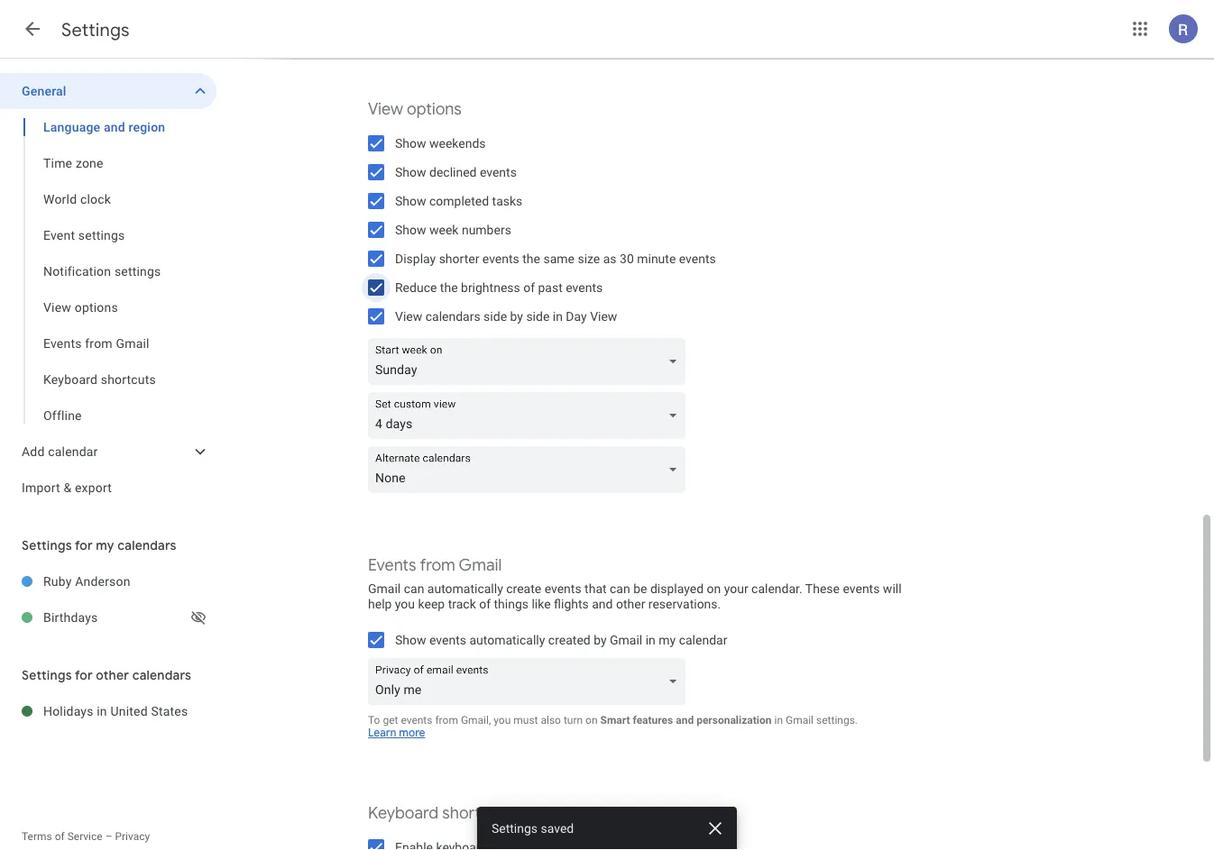 Task type: vqa. For each thing, say whether or not it's contained in the screenshot.
Offline
yes



Task type: locate. For each thing, give the bounding box(es) containing it.
0 vertical spatial calendar
[[48, 444, 98, 459]]

brightness
[[461, 280, 520, 295]]

for for my
[[75, 538, 93, 554]]

keyboard up offline
[[43, 372, 98, 387]]

2 for from the top
[[75, 668, 93, 684]]

1 horizontal spatial keyboard shortcuts
[[368, 803, 512, 824]]

on
[[707, 582, 721, 597], [586, 714, 598, 727]]

size
[[578, 251, 600, 266]]

1 vertical spatial view options
[[43, 300, 118, 315]]

show for show completed tasks
[[395, 193, 426, 208]]

display shorter events the same size as 30 minute events
[[395, 251, 716, 266]]

show
[[395, 136, 426, 151], [395, 165, 426, 180], [395, 193, 426, 208], [395, 222, 426, 237], [395, 633, 426, 648]]

2 vertical spatial of
[[55, 831, 65, 843]]

settings for settings saved
[[492, 821, 538, 836]]

from
[[85, 336, 113, 351], [420, 555, 455, 576], [435, 714, 458, 727]]

0 vertical spatial the
[[523, 251, 540, 266]]

gmail down be
[[610, 633, 643, 648]]

0 horizontal spatial events
[[43, 336, 82, 351]]

keyboard shortcuts
[[43, 372, 156, 387], [368, 803, 512, 824]]

side down past
[[526, 309, 550, 324]]

my down reservations.
[[659, 633, 676, 648]]

holidays in united states
[[43, 704, 188, 719]]

by down reduce the brightness of past events
[[510, 309, 523, 324]]

events for events from gmail gmail can automatically create events that can be displayed on your calendar. these events will help you keep track of things like flights and other reservations.
[[368, 555, 416, 576]]

1 horizontal spatial my
[[659, 633, 676, 648]]

0 horizontal spatial shortcuts
[[101, 372, 156, 387]]

zone
[[76, 156, 103, 170]]

calendars up ruby anderson tree item
[[117, 538, 177, 554]]

can right help
[[404, 582, 424, 597]]

events left will
[[843, 582, 880, 597]]

2 vertical spatial and
[[676, 714, 694, 727]]

1 horizontal spatial events
[[368, 555, 416, 576]]

settings for my calendars
[[22, 538, 177, 554]]

0 vertical spatial from
[[85, 336, 113, 351]]

calendars for settings for my calendars
[[117, 538, 177, 554]]

of right the terms at the left of the page
[[55, 831, 65, 843]]

0 vertical spatial you
[[395, 597, 415, 612]]

on right turn
[[586, 714, 598, 727]]

1 vertical spatial for
[[75, 668, 93, 684]]

gmail down notification settings
[[116, 336, 149, 351]]

my
[[96, 538, 114, 554], [659, 633, 676, 648]]

turn
[[564, 714, 583, 727]]

0 vertical spatial settings
[[78, 228, 125, 243]]

events down size
[[566, 280, 603, 295]]

keyboard shortcuts down events from gmail
[[43, 372, 156, 387]]

1 horizontal spatial side
[[526, 309, 550, 324]]

displayed
[[650, 582, 704, 597]]

settings up ruby
[[22, 538, 72, 554]]

from inside events from gmail gmail can automatically create events that can be displayed on your calendar. these events will help you keep track of things like flights and other reservations.
[[420, 555, 455, 576]]

side down reduce the brightness of past events
[[484, 309, 507, 324]]

2 side from the left
[[526, 309, 550, 324]]

1 horizontal spatial keyboard
[[368, 803, 439, 824]]

privacy link
[[115, 831, 150, 843]]

terms of service – privacy
[[22, 831, 150, 843]]

1 vertical spatial events
[[368, 555, 416, 576]]

my up anderson
[[96, 538, 114, 554]]

1 vertical spatial keyboard
[[368, 803, 439, 824]]

1 vertical spatial of
[[479, 597, 491, 612]]

tasks
[[492, 193, 523, 208]]

view options up show weekends on the top of the page
[[368, 99, 462, 120]]

region
[[129, 120, 165, 134]]

1 horizontal spatial options
[[407, 99, 462, 120]]

4 show from the top
[[395, 222, 426, 237]]

calendars
[[426, 309, 481, 324], [117, 538, 177, 554], [132, 668, 191, 684]]

calendars up states
[[132, 668, 191, 684]]

in inside tree item
[[97, 704, 107, 719]]

the down shorter
[[440, 280, 458, 295]]

0 vertical spatial my
[[96, 538, 114, 554]]

settings for other calendars
[[22, 668, 191, 684]]

can left be
[[610, 582, 630, 597]]

show week numbers
[[395, 222, 511, 237]]

of left past
[[523, 280, 535, 295]]

calendar
[[48, 444, 98, 459], [679, 633, 727, 648]]

shortcuts down events from gmail
[[101, 372, 156, 387]]

to get events from gmail, you must also turn on smart features and personalization in gmail settings. learn more
[[368, 714, 858, 740]]

show left "weekends"
[[395, 136, 426, 151]]

tree
[[0, 73, 216, 506]]

keyboard
[[43, 372, 98, 387], [368, 803, 439, 824]]

0 horizontal spatial can
[[404, 582, 424, 597]]

settings
[[61, 18, 130, 41], [22, 538, 72, 554], [22, 668, 72, 684], [492, 821, 538, 836]]

birthdays
[[43, 610, 98, 625]]

0 horizontal spatial options
[[75, 300, 118, 315]]

settings left saved
[[492, 821, 538, 836]]

calendar down reservations.
[[679, 633, 727, 648]]

keyboard shortcuts down more
[[368, 803, 512, 824]]

0 vertical spatial by
[[510, 309, 523, 324]]

1 horizontal spatial view options
[[368, 99, 462, 120]]

1 vertical spatial calendars
[[117, 538, 177, 554]]

and
[[104, 120, 125, 134], [592, 597, 613, 612], [676, 714, 694, 727]]

1 vertical spatial by
[[594, 633, 607, 648]]

options
[[407, 99, 462, 120], [75, 300, 118, 315]]

can
[[404, 582, 424, 597], [610, 582, 630, 597]]

events down track on the bottom of page
[[429, 633, 466, 648]]

gmail left the settings.
[[786, 714, 814, 727]]

for up ruby anderson
[[75, 538, 93, 554]]

in
[[553, 309, 563, 324], [646, 633, 656, 648], [97, 704, 107, 719], [774, 714, 783, 727]]

None field
[[368, 338, 693, 385], [368, 392, 693, 439], [368, 447, 693, 493], [368, 659, 693, 705], [368, 338, 693, 385], [368, 392, 693, 439], [368, 447, 693, 493], [368, 659, 693, 705]]

notification
[[43, 264, 111, 279]]

1 horizontal spatial and
[[592, 597, 613, 612]]

0 vertical spatial keyboard
[[43, 372, 98, 387]]

calendar.
[[752, 582, 803, 597]]

1 horizontal spatial other
[[616, 597, 645, 612]]

events inside events from gmail gmail can automatically create events that can be displayed on your calendar. these events will help you keep track of things like flights and other reservations.
[[368, 555, 416, 576]]

0 vertical spatial automatically
[[427, 582, 503, 597]]

reduce
[[395, 280, 437, 295]]

for up holidays
[[75, 668, 93, 684]]

other
[[616, 597, 645, 612], [96, 668, 129, 684]]

show left completed
[[395, 193, 426, 208]]

calendars for settings for other calendars
[[132, 668, 191, 684]]

1 vertical spatial my
[[659, 633, 676, 648]]

1 horizontal spatial on
[[707, 582, 721, 597]]

language
[[43, 120, 100, 134]]

from inside to get events from gmail, you must also turn on smart features and personalization in gmail settings. learn more
[[435, 714, 458, 727]]

1 horizontal spatial calendar
[[679, 633, 727, 648]]

2 show from the top
[[395, 165, 426, 180]]

2 vertical spatial calendars
[[132, 668, 191, 684]]

settings right notification
[[114, 264, 161, 279]]

0 vertical spatial view options
[[368, 99, 462, 120]]

1 vertical spatial shortcuts
[[442, 803, 512, 824]]

0 vertical spatial on
[[707, 582, 721, 597]]

0 vertical spatial shortcuts
[[101, 372, 156, 387]]

0 vertical spatial other
[[616, 597, 645, 612]]

keyboard inside group
[[43, 372, 98, 387]]

settings up the general tree item
[[61, 18, 130, 41]]

gmail
[[116, 336, 149, 351], [459, 555, 502, 576], [368, 582, 401, 597], [610, 633, 643, 648], [786, 714, 814, 727]]

group
[[0, 109, 216, 434]]

other up holidays in united states
[[96, 668, 129, 684]]

from for events from gmail gmail can automatically create events that can be displayed on your calendar. these events will help you keep track of things like flights and other reservations.
[[420, 555, 455, 576]]

0 vertical spatial keyboard shortcuts
[[43, 372, 156, 387]]

events inside to get events from gmail, you must also turn on smart features and personalization in gmail settings. learn more
[[401, 714, 433, 727]]

gmail,
[[461, 714, 491, 727]]

on left your
[[707, 582, 721, 597]]

show down keep
[[395, 633, 426, 648]]

shortcuts left saved
[[442, 803, 512, 824]]

of
[[523, 280, 535, 295], [479, 597, 491, 612], [55, 831, 65, 843]]

settings
[[78, 228, 125, 243], [114, 264, 161, 279]]

view up show weekends on the top of the page
[[368, 99, 403, 120]]

calendars down "reduce"
[[426, 309, 481, 324]]

0 horizontal spatial calendar
[[48, 444, 98, 459]]

events up offline
[[43, 336, 82, 351]]

1 vertical spatial on
[[586, 714, 598, 727]]

0 vertical spatial of
[[523, 280, 535, 295]]

by
[[510, 309, 523, 324], [594, 633, 607, 648]]

1 horizontal spatial can
[[610, 582, 630, 597]]

other right that
[[616, 597, 645, 612]]

0 vertical spatial options
[[407, 99, 462, 120]]

0 horizontal spatial other
[[96, 668, 129, 684]]

1 for from the top
[[75, 538, 93, 554]]

0 vertical spatial calendars
[[426, 309, 481, 324]]

gmail left keep
[[368, 582, 401, 597]]

show down show weekends on the top of the page
[[395, 165, 426, 180]]

view right day
[[590, 309, 617, 324]]

you left must
[[494, 714, 511, 727]]

options up events from gmail
[[75, 300, 118, 315]]

view options down notification
[[43, 300, 118, 315]]

calendar up &
[[48, 444, 98, 459]]

1 vertical spatial you
[[494, 714, 511, 727]]

1 horizontal spatial you
[[494, 714, 511, 727]]

1 vertical spatial and
[[592, 597, 613, 612]]

events up tasks
[[480, 165, 517, 180]]

0 horizontal spatial of
[[55, 831, 65, 843]]

side
[[484, 309, 507, 324], [526, 309, 550, 324]]

options up show weekends on the top of the page
[[407, 99, 462, 120]]

3 show from the top
[[395, 193, 426, 208]]

&
[[64, 480, 72, 495]]

in left united
[[97, 704, 107, 719]]

events up help
[[368, 555, 416, 576]]

2 vertical spatial from
[[435, 714, 458, 727]]

in inside to get events from gmail, you must also turn on smart features and personalization in gmail settings. learn more
[[774, 714, 783, 727]]

settings for event settings
[[78, 228, 125, 243]]

1 show from the top
[[395, 136, 426, 151]]

automatically left create
[[427, 582, 503, 597]]

0 horizontal spatial keyboard
[[43, 372, 98, 387]]

30
[[620, 251, 634, 266]]

0 horizontal spatial by
[[510, 309, 523, 324]]

offline
[[43, 408, 82, 423]]

world
[[43, 192, 77, 207]]

show completed tasks
[[395, 193, 523, 208]]

events right minute at the top right of the page
[[679, 251, 716, 266]]

0 horizontal spatial side
[[484, 309, 507, 324]]

1 horizontal spatial shortcuts
[[442, 803, 512, 824]]

in right 'personalization'
[[774, 714, 783, 727]]

2 horizontal spatial and
[[676, 714, 694, 727]]

from down notification settings
[[85, 336, 113, 351]]

events from gmail
[[43, 336, 149, 351]]

1 vertical spatial from
[[420, 555, 455, 576]]

settings for settings for other calendars
[[22, 668, 72, 684]]

on inside to get events from gmail, you must also turn on smart features and personalization in gmail settings. learn more
[[586, 714, 598, 727]]

1 horizontal spatial by
[[594, 633, 607, 648]]

day
[[566, 309, 587, 324]]

events inside group
[[43, 336, 82, 351]]

1 horizontal spatial of
[[479, 597, 491, 612]]

settings up holidays
[[22, 668, 72, 684]]

you right help
[[395, 597, 415, 612]]

0 horizontal spatial the
[[440, 280, 458, 295]]

for
[[75, 538, 93, 554], [75, 668, 93, 684]]

general tree item
[[0, 73, 216, 109]]

1 vertical spatial other
[[96, 668, 129, 684]]

gmail up track on the bottom of page
[[459, 555, 502, 576]]

by right created
[[594, 633, 607, 648]]

1 horizontal spatial the
[[523, 251, 540, 266]]

automatically down 'things'
[[469, 633, 545, 648]]

5 show from the top
[[395, 633, 426, 648]]

0 vertical spatial for
[[75, 538, 93, 554]]

notification settings
[[43, 264, 161, 279]]

view options
[[368, 99, 462, 120], [43, 300, 118, 315]]

keyboard down learn more link
[[368, 803, 439, 824]]

minute
[[637, 251, 676, 266]]

clock
[[80, 192, 111, 207]]

from left gmail,
[[435, 714, 458, 727]]

1 vertical spatial settings
[[114, 264, 161, 279]]

0 horizontal spatial and
[[104, 120, 125, 134]]

settings up notification settings
[[78, 228, 125, 243]]

view
[[368, 99, 403, 120], [43, 300, 71, 315], [395, 309, 422, 324], [590, 309, 617, 324]]

settings for settings for my calendars
[[22, 538, 72, 554]]

from up keep
[[420, 555, 455, 576]]

other inside events from gmail gmail can automatically create events that can be displayed on your calendar. these events will help you keep track of things like flights and other reservations.
[[616, 597, 645, 612]]

0 vertical spatial events
[[43, 336, 82, 351]]

0 horizontal spatial you
[[395, 597, 415, 612]]

the left same
[[523, 251, 540, 266]]

and left region
[[104, 120, 125, 134]]

of right track on the bottom of page
[[479, 597, 491, 612]]

1 vertical spatial keyboard shortcuts
[[368, 803, 512, 824]]

settings for settings
[[61, 18, 130, 41]]

you
[[395, 597, 415, 612], [494, 714, 511, 727]]

and right flights
[[592, 597, 613, 612]]

events
[[43, 336, 82, 351], [368, 555, 416, 576]]

0 horizontal spatial keyboard shortcuts
[[43, 372, 156, 387]]

view down "reduce"
[[395, 309, 422, 324]]

show up display
[[395, 222, 426, 237]]

reduce the brightness of past events
[[395, 280, 603, 295]]

0 horizontal spatial on
[[586, 714, 598, 727]]

will
[[883, 582, 902, 597]]

0 horizontal spatial my
[[96, 538, 114, 554]]

united
[[110, 704, 148, 719]]

shortcuts
[[101, 372, 156, 387], [442, 803, 512, 824]]

and right features
[[676, 714, 694, 727]]

1 vertical spatial options
[[75, 300, 118, 315]]

events right get
[[401, 714, 433, 727]]

show weekends
[[395, 136, 486, 151]]



Task type: describe. For each thing, give the bounding box(es) containing it.
show for show week numbers
[[395, 222, 426, 237]]

create
[[506, 582, 541, 597]]

settings for notification settings
[[114, 264, 161, 279]]

created
[[548, 633, 591, 648]]

flights
[[554, 597, 589, 612]]

on inside events from gmail gmail can automatically create events that can be displayed on your calendar. these events will help you keep track of things like flights and other reservations.
[[707, 582, 721, 597]]

export
[[75, 480, 112, 495]]

shortcuts inside group
[[101, 372, 156, 387]]

track
[[448, 597, 476, 612]]

birthdays link
[[43, 600, 188, 636]]

2 can from the left
[[610, 582, 630, 597]]

settings heading
[[61, 18, 130, 41]]

learn more link
[[368, 727, 425, 740]]

event settings
[[43, 228, 125, 243]]

also
[[541, 714, 561, 727]]

events for events from gmail
[[43, 336, 82, 351]]

show declined events
[[395, 165, 517, 180]]

of inside events from gmail gmail can automatically create events that can be displayed on your calendar. these events will help you keep track of things like flights and other reservations.
[[479, 597, 491, 612]]

events left that
[[545, 582, 582, 597]]

in left day
[[553, 309, 563, 324]]

in down reservations.
[[646, 633, 656, 648]]

show events automatically created by gmail in my calendar
[[395, 633, 727, 648]]

terms of service link
[[22, 831, 103, 843]]

holidays
[[43, 704, 93, 719]]

events up reduce the brightness of past events
[[482, 251, 519, 266]]

time zone
[[43, 156, 103, 170]]

you inside to get events from gmail, you must also turn on smart features and personalization in gmail settings. learn more
[[494, 714, 511, 727]]

saved
[[541, 821, 574, 836]]

settings for my calendars tree
[[0, 564, 216, 636]]

1 side from the left
[[484, 309, 507, 324]]

gmail inside group
[[116, 336, 149, 351]]

group containing language and region
[[0, 109, 216, 434]]

holidays in united states tree item
[[0, 694, 216, 730]]

terms
[[22, 831, 52, 843]]

automatically inside events from gmail gmail can automatically create events that can be displayed on your calendar. these events will help you keep track of things like flights and other reservations.
[[427, 582, 503, 597]]

import & export
[[22, 480, 112, 495]]

go back image
[[22, 18, 43, 40]]

states
[[151, 704, 188, 719]]

for for other
[[75, 668, 93, 684]]

reservations.
[[648, 597, 721, 612]]

import
[[22, 480, 60, 495]]

you inside events from gmail gmail can automatically create events that can be displayed on your calendar. these events will help you keep track of things like flights and other reservations.
[[395, 597, 415, 612]]

learn
[[368, 727, 396, 740]]

your
[[724, 582, 748, 597]]

completed
[[429, 193, 489, 208]]

tree containing general
[[0, 73, 216, 506]]

show for show declined events
[[395, 165, 426, 180]]

keyboard shortcuts inside group
[[43, 372, 156, 387]]

anderson
[[75, 574, 130, 589]]

and inside to get events from gmail, you must also turn on smart features and personalization in gmail settings. learn more
[[676, 714, 694, 727]]

same
[[543, 251, 575, 266]]

personalization
[[697, 714, 772, 727]]

show for show events automatically created by gmail in my calendar
[[395, 633, 426, 648]]

weekends
[[429, 136, 486, 151]]

from for events from gmail
[[85, 336, 113, 351]]

settings.
[[816, 714, 858, 727]]

1 vertical spatial automatically
[[469, 633, 545, 648]]

shorter
[[439, 251, 479, 266]]

past
[[538, 280, 563, 295]]

world clock
[[43, 192, 111, 207]]

that
[[585, 582, 607, 597]]

service
[[67, 831, 103, 843]]

smart
[[600, 714, 630, 727]]

more
[[399, 727, 425, 740]]

be
[[633, 582, 647, 597]]

0 horizontal spatial view options
[[43, 300, 118, 315]]

to
[[368, 714, 380, 727]]

1 can from the left
[[404, 582, 424, 597]]

features
[[633, 714, 673, 727]]

1 vertical spatial calendar
[[679, 633, 727, 648]]

privacy
[[115, 831, 150, 843]]

events from gmail gmail can automatically create events that can be displayed on your calendar. these events will help you keep track of things like flights and other reservations.
[[368, 555, 902, 612]]

add
[[22, 444, 45, 459]]

event
[[43, 228, 75, 243]]

must
[[514, 714, 538, 727]]

show for show weekends
[[395, 136, 426, 151]]

ruby anderson
[[43, 574, 130, 589]]

as
[[603, 251, 617, 266]]

view calendars side by side in day view
[[395, 309, 617, 324]]

get
[[383, 714, 398, 727]]

week
[[429, 222, 459, 237]]

help
[[368, 597, 392, 612]]

ruby
[[43, 574, 72, 589]]

like
[[532, 597, 551, 612]]

gmail inside to get events from gmail, you must also turn on smart features and personalization in gmail settings. learn more
[[786, 714, 814, 727]]

and inside events from gmail gmail can automatically create events that can be displayed on your calendar. these events will help you keep track of things like flights and other reservations.
[[592, 597, 613, 612]]

add calendar
[[22, 444, 98, 459]]

time
[[43, 156, 72, 170]]

birthdays tree item
[[0, 600, 216, 636]]

0 vertical spatial and
[[104, 120, 125, 134]]

numbers
[[462, 222, 511, 237]]

view down notification
[[43, 300, 71, 315]]

–
[[105, 831, 112, 843]]

keep
[[418, 597, 445, 612]]

1 vertical spatial the
[[440, 280, 458, 295]]

settings saved
[[492, 821, 574, 836]]

these
[[805, 582, 840, 597]]

display
[[395, 251, 436, 266]]

2 horizontal spatial of
[[523, 280, 535, 295]]

things
[[494, 597, 529, 612]]

language and region
[[43, 120, 165, 134]]

ruby anderson tree item
[[0, 564, 216, 600]]

general
[[22, 83, 66, 98]]

holidays in united states link
[[43, 694, 216, 730]]

declined
[[429, 165, 477, 180]]



